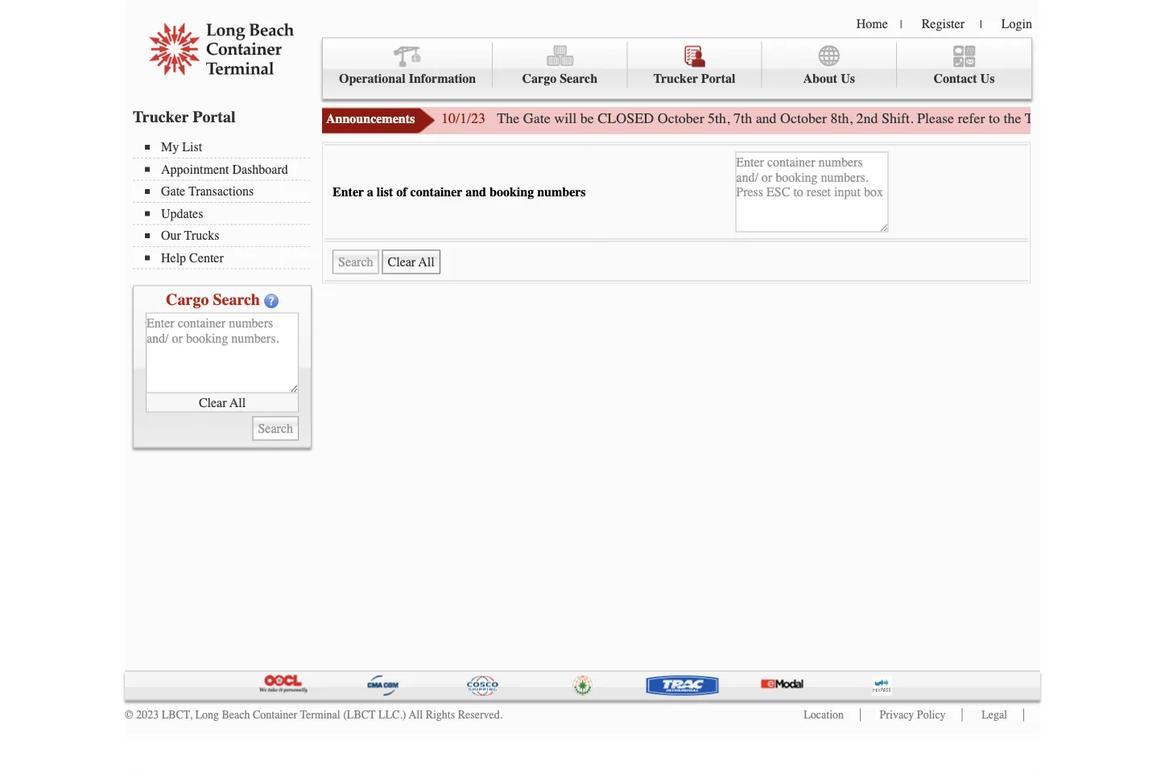 Task type: vqa. For each thing, say whether or not it's contained in the screenshot.
SCAC
no



Task type: describe. For each thing, give the bounding box(es) containing it.
8th,
[[831, 110, 853, 127]]

home link
[[857, 16, 888, 31]]

dashboard
[[232, 162, 288, 177]]

cargo inside menu bar
[[522, 71, 557, 86]]

register
[[922, 16, 965, 31]]

10/1/23 the gate will be closed october 5th, 7th and october 8th, 2nd shift. please refer to the truck gate hours web p
[[441, 110, 1165, 127]]

list
[[182, 140, 202, 155]]

truck
[[1025, 110, 1059, 127]]

contact
[[934, 71, 977, 86]]

1 vertical spatial search
[[213, 290, 260, 309]]

llc.)
[[378, 709, 406, 722]]

our
[[161, 228, 181, 243]]

a
[[367, 185, 373, 199]]

1 october from the left
[[658, 110, 704, 127]]

legal
[[982, 709, 1007, 722]]

beach
[[222, 709, 250, 722]]

cargo search inside menu bar
[[522, 71, 598, 86]]

our trucks link
[[145, 228, 310, 243]]

register link
[[922, 16, 965, 31]]

enter
[[333, 185, 364, 199]]

announcements
[[326, 112, 415, 126]]

trucker portal inside menu item
[[653, 71, 736, 86]]

updates
[[161, 206, 203, 221]]

location
[[804, 709, 844, 722]]

please
[[917, 110, 954, 127]]

1 vertical spatial trucker
[[133, 107, 189, 126]]

login link
[[1002, 16, 1032, 31]]

operational
[[339, 71, 406, 86]]

updates link
[[145, 206, 310, 221]]

the
[[1004, 110, 1021, 127]]

2 october from the left
[[780, 110, 827, 127]]

2 | from the left
[[980, 18, 982, 31]]

Enter container numbers and/ or booking numbers. Press ESC to reset input box text field
[[735, 152, 888, 232]]

clear all button
[[146, 393, 299, 413]]

web
[[1133, 110, 1157, 127]]

contact us link
[[897, 42, 1031, 88]]

container
[[410, 185, 462, 199]]

lbct,
[[162, 709, 192, 722]]

container
[[253, 709, 297, 722]]

shift.
[[882, 110, 914, 127]]

the
[[497, 110, 520, 127]]

10/1/23
[[441, 110, 486, 127]]

1 vertical spatial portal
[[193, 107, 236, 126]]

1 | from the left
[[900, 18, 902, 31]]

2023
[[136, 709, 159, 722]]

center
[[189, 250, 224, 265]]

of
[[396, 185, 407, 199]]

trucker portal menu item
[[628, 42, 762, 88]]

list
[[377, 185, 393, 199]]

1 vertical spatial cargo
[[166, 290, 209, 309]]

legal link
[[982, 709, 1007, 722]]



Task type: locate. For each thing, give the bounding box(es) containing it.
to
[[989, 110, 1000, 127]]

0 horizontal spatial cargo
[[166, 290, 209, 309]]

us for about us
[[841, 71, 855, 86]]

search down help center link
[[213, 290, 260, 309]]

None submit
[[333, 250, 379, 274], [252, 417, 299, 441], [333, 250, 379, 274], [252, 417, 299, 441]]

and
[[756, 110, 777, 127], [466, 185, 486, 199]]

gate inside my list appointment dashboard gate transactions updates our trucks help center
[[161, 184, 185, 199]]

trucker up closed
[[653, 71, 698, 86]]

1 horizontal spatial cargo search
[[522, 71, 598, 86]]

menu bar containing my list
[[133, 138, 318, 269]]

1 horizontal spatial trucker
[[653, 71, 698, 86]]

trucker portal
[[653, 71, 736, 86], [133, 107, 236, 126]]

2 horizontal spatial gate
[[1063, 110, 1090, 127]]

1 horizontal spatial october
[[780, 110, 827, 127]]

october left 8th,
[[780, 110, 827, 127]]

trucker inside trucker portal link
[[653, 71, 698, 86]]

october left 5th, at the right of the page
[[658, 110, 704, 127]]

menu bar
[[322, 37, 1032, 99], [133, 138, 318, 269]]

1 horizontal spatial and
[[756, 110, 777, 127]]

gate transactions link
[[145, 184, 310, 199]]

1 horizontal spatial menu bar
[[322, 37, 1032, 99]]

about us
[[803, 71, 855, 86]]

my list link
[[145, 140, 310, 155]]

trucks
[[184, 228, 219, 243]]

1 vertical spatial menu bar
[[133, 138, 318, 269]]

login
[[1002, 16, 1032, 31]]

1 vertical spatial all
[[409, 709, 423, 722]]

1 horizontal spatial gate
[[523, 110, 550, 127]]

trucker portal link
[[628, 42, 762, 88]]

trucker up my
[[133, 107, 189, 126]]

0 horizontal spatial portal
[[193, 107, 236, 126]]

privacy policy link
[[880, 709, 946, 722]]

operational information
[[339, 71, 476, 86]]

5th,
[[708, 110, 730, 127]]

about us link
[[762, 42, 897, 88]]

©
[[125, 709, 133, 722]]

1 us from the left
[[841, 71, 855, 86]]

0 horizontal spatial and
[[466, 185, 486, 199]]

privacy policy
[[880, 709, 946, 722]]

1 horizontal spatial cargo
[[522, 71, 557, 86]]

0 horizontal spatial all
[[230, 395, 246, 410]]

portal up my list link
[[193, 107, 236, 126]]

location link
[[804, 709, 844, 722]]

trucker
[[653, 71, 698, 86], [133, 107, 189, 126]]

us
[[841, 71, 855, 86], [980, 71, 995, 86]]

(lbct
[[343, 709, 376, 722]]

cargo down help
[[166, 290, 209, 309]]

None button
[[382, 250, 440, 274]]

search up be
[[560, 71, 598, 86]]

1 horizontal spatial portal
[[701, 71, 736, 86]]

0 horizontal spatial october
[[658, 110, 704, 127]]

gate right truck
[[1063, 110, 1090, 127]]

reserved.
[[458, 709, 503, 722]]

portal
[[701, 71, 736, 86], [193, 107, 236, 126]]

trucker portal up list
[[133, 107, 236, 126]]

0 horizontal spatial |
[[900, 18, 902, 31]]

0 vertical spatial trucker
[[653, 71, 698, 86]]

hours
[[1094, 110, 1129, 127]]

0 horizontal spatial trucker
[[133, 107, 189, 126]]

1 horizontal spatial us
[[980, 71, 995, 86]]

menu bar containing operational information
[[322, 37, 1032, 99]]

0 vertical spatial all
[[230, 395, 246, 410]]

0 horizontal spatial gate
[[161, 184, 185, 199]]

my
[[161, 140, 179, 155]]

Enter container numbers and/ or booking numbers.  text field
[[146, 313, 299, 393]]

us right contact
[[980, 71, 995, 86]]

0 horizontal spatial trucker portal
[[133, 107, 236, 126]]

contact us
[[934, 71, 995, 86]]

october
[[658, 110, 704, 127], [780, 110, 827, 127]]

privacy
[[880, 709, 914, 722]]

cargo search link
[[493, 42, 628, 88]]

cargo search down center
[[166, 290, 260, 309]]

numbers
[[537, 185, 586, 199]]

will
[[554, 110, 577, 127]]

transactions
[[188, 184, 254, 199]]

information
[[409, 71, 476, 86]]

0 horizontal spatial menu bar
[[133, 138, 318, 269]]

portal inside menu item
[[701, 71, 736, 86]]

0 horizontal spatial search
[[213, 290, 260, 309]]

cargo
[[522, 71, 557, 86], [166, 290, 209, 309]]

0 vertical spatial menu bar
[[322, 37, 1032, 99]]

appointment
[[161, 162, 229, 177]]

gate up updates
[[161, 184, 185, 199]]

0 vertical spatial trucker portal
[[653, 71, 736, 86]]

7th
[[734, 110, 752, 127]]

enter a list of container and booking numbers
[[333, 185, 586, 199]]

us for contact us
[[980, 71, 995, 86]]

all right llc.)
[[409, 709, 423, 722]]

rights
[[426, 709, 455, 722]]

operational information link
[[323, 42, 493, 88]]

0 vertical spatial and
[[756, 110, 777, 127]]

clear
[[199, 395, 227, 410]]

all
[[230, 395, 246, 410], [409, 709, 423, 722]]

search inside cargo search link
[[560, 71, 598, 86]]

0 vertical spatial portal
[[701, 71, 736, 86]]

cargo search up will
[[522, 71, 598, 86]]

2 us from the left
[[980, 71, 995, 86]]

be
[[580, 110, 594, 127]]

help center link
[[145, 250, 310, 265]]

p
[[1160, 110, 1165, 127]]

all right clear
[[230, 395, 246, 410]]

1 horizontal spatial search
[[560, 71, 598, 86]]

2nd
[[856, 110, 878, 127]]

my list appointment dashboard gate transactions updates our trucks help center
[[161, 140, 288, 265]]

refer
[[958, 110, 985, 127]]

clear all
[[199, 395, 246, 410]]

help
[[161, 250, 186, 265]]

0 vertical spatial cargo search
[[522, 71, 598, 86]]

|
[[900, 18, 902, 31], [980, 18, 982, 31]]

about
[[803, 71, 838, 86]]

portal up 5th, at the right of the page
[[701, 71, 736, 86]]

cargo up will
[[522, 71, 557, 86]]

terminal
[[300, 709, 340, 722]]

| left login link
[[980, 18, 982, 31]]

0 vertical spatial cargo
[[522, 71, 557, 86]]

1 vertical spatial trucker portal
[[133, 107, 236, 126]]

policy
[[917, 709, 946, 722]]

0 horizontal spatial cargo search
[[166, 290, 260, 309]]

long
[[195, 709, 219, 722]]

closed
[[598, 110, 654, 127]]

gate
[[523, 110, 550, 127], [1063, 110, 1090, 127], [161, 184, 185, 199]]

1 horizontal spatial |
[[980, 18, 982, 31]]

1 vertical spatial and
[[466, 185, 486, 199]]

appointment dashboard link
[[145, 162, 310, 177]]

cargo search
[[522, 71, 598, 86], [166, 290, 260, 309]]

© 2023 lbct, long beach container terminal (lbct llc.) all rights reserved.
[[125, 709, 503, 722]]

| right 'home'
[[900, 18, 902, 31]]

1 horizontal spatial trucker portal
[[653, 71, 736, 86]]

1 vertical spatial cargo search
[[166, 290, 260, 309]]

us right about
[[841, 71, 855, 86]]

and left booking
[[466, 185, 486, 199]]

search
[[560, 71, 598, 86], [213, 290, 260, 309]]

and right 7th
[[756, 110, 777, 127]]

all inside button
[[230, 395, 246, 410]]

0 horizontal spatial us
[[841, 71, 855, 86]]

trucker portal up 5th, at the right of the page
[[653, 71, 736, 86]]

home
[[857, 16, 888, 31]]

1 horizontal spatial all
[[409, 709, 423, 722]]

0 vertical spatial search
[[560, 71, 598, 86]]

booking
[[490, 185, 534, 199]]

gate right 'the'
[[523, 110, 550, 127]]



